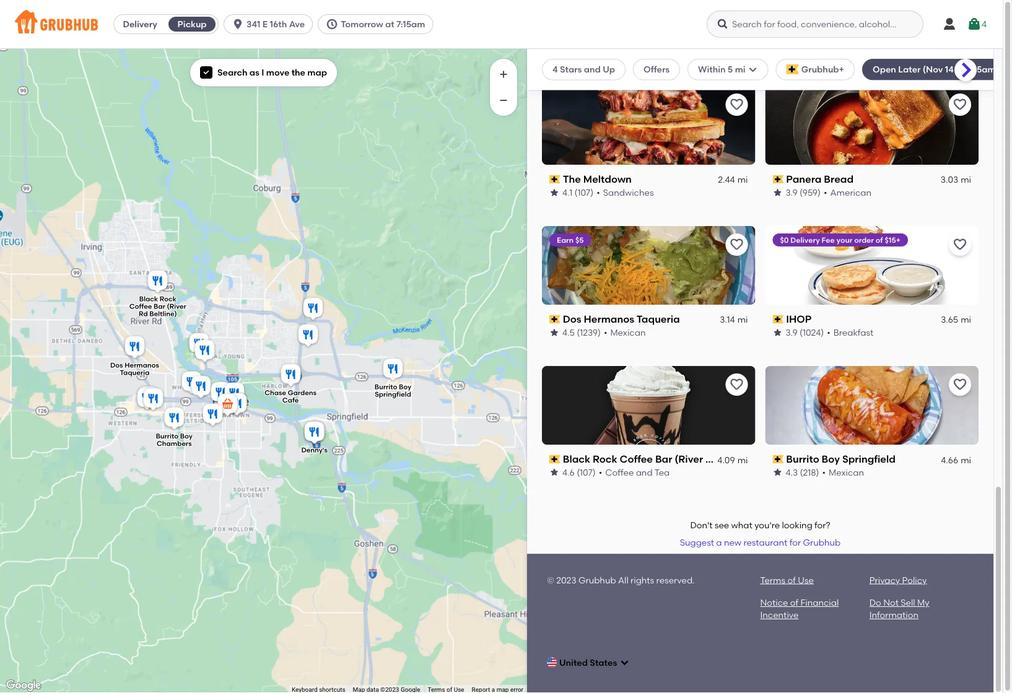 Task type: vqa. For each thing, say whether or not it's contained in the screenshot.


Task type: describe. For each thing, give the bounding box(es) containing it.
Search for food, convenience, alcohol... search field
[[707, 11, 924, 38]]

(river inside map region
[[167, 302, 186, 311]]

terms
[[760, 575, 786, 586]]

dos for dos hermanos taqueria
[[563, 314, 581, 326]]

• breakfast for 3.9 (1024)
[[827, 328, 874, 338]]

2 vertical spatial coffee
[[605, 467, 634, 478]]

burrito for burrito boy springfield
[[786, 453, 819, 466]]

boy for burrito boy springfield
[[822, 453, 840, 466]]

1 vertical spatial beltline)
[[721, 453, 761, 466]]

4 for 4
[[982, 19, 987, 29]]

the
[[563, 174, 581, 186]]

save this restaurant image for burrito boy springfield
[[953, 378, 968, 392]]

3.9 (959)
[[786, 188, 821, 198]]

policy
[[902, 575, 927, 586]]

taqueria for dos hermanos taqueria
[[637, 314, 680, 326]]

black rock coffee bar (river rd beltline) inside map region
[[129, 295, 186, 318]]

proceed
[[926, 450, 962, 461]]

privacy policy
[[870, 575, 927, 586]]

star icon image left 4.1 (781)
[[549, 48, 559, 58]]

what
[[731, 521, 753, 531]]

grubhub+
[[801, 64, 844, 75]]

minus icon image
[[497, 94, 510, 107]]

14
[[945, 64, 954, 75]]

4.1 (107)
[[562, 188, 594, 198]]

3.9 for ihop
[[786, 328, 798, 338]]

mexican for boy
[[829, 467, 864, 478]]

chicken
[[603, 48, 637, 58]]

black inside black rock coffee bar (river rd beltline)
[[139, 295, 158, 303]]

bj's restaurant & brewhouse image
[[187, 331, 212, 358]]

pickup button
[[166, 14, 218, 34]]

4.5
[[562, 328, 575, 338]]

• sandwiches
[[597, 188, 654, 198]]

denny's image
[[302, 420, 327, 447]]

insomnia cookies image
[[225, 391, 249, 418]]

restaurant
[[744, 538, 788, 548]]

boy for burrito boy chambers denny's
[[180, 432, 193, 440]]

chase gardens cafe
[[265, 389, 317, 404]]

3.9 for panera bread
[[786, 188, 798, 198]]

(107) for black
[[577, 467, 596, 478]]

taqueria for dos hermanos taqueria burrito boy springfield
[[120, 369, 150, 377]]

burrito for burrito boy chambers denny's
[[156, 432, 179, 440]]

chase gardens cafe image
[[278, 362, 303, 389]]

do not sell my information
[[870, 598, 930, 621]]

(959)
[[800, 188, 821, 198]]

burrito boy chambers image
[[162, 405, 187, 433]]

tomorrow at 7:15am button
[[318, 14, 438, 34]]

4.66 mi
[[941, 455, 971, 465]]

© 2023 grubhub all rights reserved.
[[547, 575, 695, 586]]

©
[[547, 575, 554, 586]]

to
[[964, 450, 973, 461]]

burrito boy image
[[222, 381, 247, 408]]

0 horizontal spatial grubhub
[[578, 575, 616, 586]]

offers
[[644, 64, 670, 75]]

2023
[[556, 575, 576, 586]]

elmer's breakfast lunch dinner- eugene image
[[192, 338, 217, 365]]

dizzy dean's donuts image
[[141, 386, 166, 413]]

svg image right 5
[[748, 65, 758, 74]]

341 e 16th ave
[[247, 19, 305, 29]]

mi for ihop
[[961, 315, 971, 325]]

my
[[917, 598, 930, 608]]

svg image up within 5 mi
[[717, 18, 729, 30]]

4 stars and up
[[553, 64, 615, 75]]

(1024)
[[800, 328, 824, 338]]

(1239)
[[577, 328, 601, 338]]

a
[[716, 538, 722, 548]]

• for burrito boy springfield
[[822, 467, 826, 478]]

bread
[[824, 174, 854, 186]]

pickup
[[178, 19, 207, 29]]

map
[[307, 67, 327, 78]]

7:15am
[[397, 19, 425, 29]]

• chicken
[[596, 48, 637, 58]]

don't see what you're looking for?
[[690, 521, 830, 531]]

delivery inside button
[[123, 19, 157, 29]]

sell
[[901, 598, 915, 608]]

4.1 for 4.1 (107)
[[562, 188, 572, 198]]

breakfast for 4.3 (1428)
[[834, 48, 874, 58]]

4.3 for 4.3 (218)
[[786, 467, 798, 478]]

subscription pass image for panera bread
[[773, 175, 784, 184]]

terms of use link
[[760, 575, 814, 586]]

star icon image for panera bread
[[773, 188, 783, 198]]

save this restaurant image for the meltdown
[[729, 98, 744, 113]]

1 horizontal spatial black
[[563, 453, 590, 466]]

subscription pass image for the meltdown
[[549, 175, 560, 184]]

mi for black rock coffee bar (river rd beltline)
[[738, 455, 748, 465]]

subscription pass image for black rock coffee bar (river rd beltline)
[[549, 455, 560, 464]]

4.3 (1428)
[[786, 48, 824, 58]]

4.6
[[562, 467, 575, 478]]

fee
[[822, 236, 835, 245]]

use
[[798, 575, 814, 586]]

341
[[247, 19, 260, 29]]

all
[[618, 575, 629, 586]]

save this restaurant image for panera bread
[[953, 98, 968, 113]]

and for up
[[584, 64, 601, 75]]

earn
[[557, 236, 574, 245]]

svg image left 4 button
[[942, 17, 957, 32]]

rights
[[631, 575, 654, 586]]

hermanos for dos hermanos taqueria burrito boy springfield
[[125, 361, 159, 370]]

mi for the meltdown
[[738, 175, 748, 186]]

svg image inside united states button
[[620, 658, 630, 668]]

grubhub inside button
[[803, 538, 841, 548]]

• mexican for boy
[[822, 467, 864, 478]]

incentive
[[760, 610, 799, 621]]

up
[[603, 64, 615, 75]]

terms of use
[[760, 575, 814, 586]]

suggest a new restaurant for grubhub
[[680, 538, 841, 548]]

• for black rock coffee bar (river rd beltline)
[[599, 467, 602, 478]]

suggest a new restaurant for grubhub button
[[674, 532, 846, 554]]

language select image
[[547, 658, 557, 668]]

svg image inside tomorrow at 7:15am button
[[326, 18, 338, 30]]

earn $5
[[557, 236, 584, 245]]

your
[[837, 236, 853, 245]]

notice of financial incentive
[[760, 598, 839, 621]]

rock inside black rock coffee bar (river rd beltline)
[[160, 295, 176, 303]]

cafe
[[282, 396, 299, 404]]

save this restaurant button for burrito boy springfield
[[949, 374, 971, 396]]

(781)
[[575, 48, 593, 58]]

map region
[[0, 0, 620, 693]]

within
[[698, 64, 726, 75]]

google image
[[3, 678, 44, 693]]

ihop logo image
[[765, 226, 979, 305]]

subscription pass image for ihop
[[773, 315, 784, 324]]

search as i move the map
[[217, 67, 327, 78]]

main navigation navigation
[[0, 0, 1003, 49]]

tea
[[655, 467, 670, 478]]

the meltdown logo image
[[542, 87, 755, 165]]

5
[[728, 64, 733, 75]]

4.09
[[718, 455, 735, 465]]

delivery button
[[114, 14, 166, 34]]

toxic burger image
[[135, 386, 160, 413]]

at inside button
[[385, 19, 394, 29]]

4 button
[[967, 13, 987, 35]]

star icon image left '4.3 (1428)'
[[773, 48, 783, 58]]

within 5 mi
[[698, 64, 746, 75]]

• for the meltdown
[[597, 188, 600, 198]]

dos hermanos taqueria burrito boy springfield
[[110, 361, 411, 399]]

for
[[790, 538, 801, 548]]



Task type: locate. For each thing, give the bounding box(es) containing it.
mi right 4.66
[[961, 455, 971, 465]]

0 vertical spatial coffee
[[129, 302, 152, 311]]

voodoo doughnut – eugene image
[[208, 380, 233, 407]]

2 vertical spatial of
[[790, 598, 799, 608]]

0 horizontal spatial at
[[385, 19, 394, 29]]

4.1 down "the" on the right
[[562, 188, 572, 198]]

financial
[[801, 598, 839, 608]]

fat shack image
[[224, 391, 249, 418]]

grubhub left all
[[578, 575, 616, 586]]

1 vertical spatial at
[[956, 64, 965, 75]]

4 for 4 stars and up
[[553, 64, 558, 75]]

star icon image left 3.9 (959)
[[773, 188, 783, 198]]

mi
[[735, 64, 746, 75], [738, 175, 748, 186], [961, 175, 971, 186], [738, 315, 748, 325], [961, 315, 971, 325], [738, 455, 748, 465], [961, 455, 971, 465]]

$0 delivery fee your order of $15+
[[780, 236, 901, 245]]

notice
[[760, 598, 788, 608]]

1 vertical spatial dos
[[110, 361, 123, 370]]

1 horizontal spatial 4
[[982, 19, 987, 29]]

0 vertical spatial of
[[876, 236, 883, 245]]

0 vertical spatial subscription pass image
[[773, 175, 784, 184]]

star icon image left 4.1 (107)
[[549, 188, 559, 198]]

4 inside button
[[982, 19, 987, 29]]

4.1 for 4.1 (781)
[[562, 48, 572, 58]]

save this restaurant button for the meltdown
[[726, 94, 748, 116]]

breakfast for 3.9 (1024)
[[834, 328, 874, 338]]

1 horizontal spatial springfield
[[842, 453, 896, 466]]

and left tea
[[636, 467, 653, 478]]

0 horizontal spatial rock
[[160, 295, 176, 303]]

e
[[263, 19, 268, 29]]

1 vertical spatial mexican
[[829, 467, 864, 478]]

0 horizontal spatial beltline)
[[149, 310, 177, 318]]

coffee inside black rock coffee bar (river rd beltline)
[[129, 302, 152, 311]]

star icon image for black rock coffee bar (river rd beltline)
[[549, 468, 559, 478]]

2 4.3 from the top
[[786, 467, 798, 478]]

svg image
[[942, 17, 957, 32], [967, 17, 982, 32], [717, 18, 729, 30], [203, 69, 210, 76]]

panera bread image
[[296, 322, 321, 350]]

springfield down burrito boy springfield logo
[[842, 453, 896, 466]]

3.9
[[786, 188, 798, 198], [786, 328, 798, 338]]

0 vertical spatial 4.1
[[562, 48, 572, 58]]

1 vertical spatial bar
[[655, 453, 672, 466]]

suggest
[[680, 538, 714, 548]]

• right (1428)
[[827, 48, 831, 58]]

coffee right 4.6 (107)
[[605, 467, 634, 478]]

chambers
[[157, 439, 192, 448]]

save this restaurant button for panera bread
[[949, 94, 971, 116]]

subscription pass image
[[773, 175, 784, 184], [773, 315, 784, 324], [773, 455, 784, 464]]

1 vertical spatial coffee
[[620, 453, 653, 466]]

2 subscription pass image from the top
[[549, 315, 560, 324]]

checkou
[[975, 450, 1012, 461]]

mexican for hermanos
[[610, 328, 646, 338]]

coffee down black rock coffee bar (river rd beltline) image
[[129, 302, 152, 311]]

0 horizontal spatial boy
[[180, 432, 193, 440]]

grubhub plus flag logo image
[[786, 65, 799, 74]]

4.3 left (218) at the right
[[786, 467, 798, 478]]

1 subscription pass image from the top
[[773, 175, 784, 184]]

american
[[830, 188, 872, 198]]

1 vertical spatial subscription pass image
[[773, 315, 784, 324]]

1 horizontal spatial rd
[[706, 453, 719, 466]]

0 vertical spatial mexican
[[610, 328, 646, 338]]

0 horizontal spatial black rock coffee bar (river rd beltline)
[[129, 295, 186, 318]]

black rock coffee bar (river rd beltline)
[[129, 295, 186, 318], [563, 453, 761, 466]]

open later (nov 14 at 7:15am)
[[873, 64, 999, 75]]

taqueria down the dos hermanos taqueria image
[[120, 369, 150, 377]]

mi right 5
[[735, 64, 746, 75]]

black rock coffee bar (river rd beltline) image
[[145, 269, 170, 296]]

svg image left search
[[203, 69, 210, 76]]

springfield down burrito boy springfield image
[[375, 390, 411, 399]]

• mexican down the dos hermanos taqueria
[[604, 328, 646, 338]]

0 vertical spatial burrito
[[375, 383, 397, 391]]

3 subscription pass image from the top
[[773, 455, 784, 464]]

2 vertical spatial subscription pass image
[[549, 455, 560, 464]]

0 vertical spatial delivery
[[123, 19, 157, 29]]

of up incentive
[[790, 598, 799, 608]]

2 horizontal spatial burrito
[[786, 453, 819, 466]]

(nov
[[923, 64, 943, 75]]

(218)
[[800, 467, 819, 478]]

4.1
[[562, 48, 572, 58], [562, 188, 572, 198]]

1 • breakfast from the top
[[827, 48, 874, 58]]

1 vertical spatial black rock coffee bar (river rd beltline)
[[563, 453, 761, 466]]

0 vertical spatial hermanos
[[584, 314, 634, 326]]

0 horizontal spatial burrito
[[156, 432, 179, 440]]

0 vertical spatial grubhub
[[803, 538, 841, 548]]

mi right 3.03
[[961, 175, 971, 186]]

of inside notice of financial incentive
[[790, 598, 799, 608]]

1 subscription pass image from the top
[[549, 175, 560, 184]]

0 vertical spatial boy
[[399, 383, 411, 391]]

1 horizontal spatial beltline)
[[721, 453, 761, 466]]

4.3 for 4.3 (1428)
[[786, 48, 798, 58]]

1 vertical spatial springfield
[[842, 453, 896, 466]]

1 vertical spatial rock
[[593, 453, 617, 466]]

• breakfast for 4.3 (1428)
[[827, 48, 874, 58]]

1 vertical spatial grubhub
[[578, 575, 616, 586]]

star icon image left 4.3 (218)
[[773, 468, 783, 478]]

star icon image for burrito boy springfield
[[773, 468, 783, 478]]

star icon image left 4.6 at the bottom right of page
[[549, 468, 559, 478]]

delivery right $0 at the top
[[791, 236, 820, 245]]

• mexican down burrito boy springfield
[[822, 467, 864, 478]]

move
[[266, 67, 289, 78]]

1 horizontal spatial at
[[956, 64, 965, 75]]

4.6 (107)
[[562, 467, 596, 478]]

breakfast
[[834, 48, 874, 58], [834, 328, 874, 338]]

3.9 down the "ihop"
[[786, 328, 798, 338]]

the meltdown
[[563, 174, 632, 186]]

bar inside black rock coffee bar (river rd beltline)
[[154, 302, 165, 311]]

for?
[[815, 521, 830, 531]]

0 vertical spatial 3.9
[[786, 188, 798, 198]]

2 horizontal spatial boy
[[822, 453, 840, 466]]

1 vertical spatial (107)
[[577, 467, 596, 478]]

coffee
[[129, 302, 152, 311], [620, 453, 653, 466], [605, 467, 634, 478]]

• mexican
[[604, 328, 646, 338], [822, 467, 864, 478]]

black rock coffee bar (river rd beltline) logo image
[[542, 366, 755, 445]]

4.3 up grubhub plus flag logo
[[786, 48, 798, 58]]

the meltdown image
[[303, 420, 327, 447]]

panera bread logo image
[[765, 87, 979, 165]]

of for use
[[788, 575, 796, 586]]

0 horizontal spatial dos
[[110, 361, 123, 370]]

ave
[[289, 19, 305, 29]]

1 vertical spatial 4.3
[[786, 467, 798, 478]]

16th
[[270, 19, 287, 29]]

3.65 mi
[[941, 315, 971, 325]]

1 vertical spatial subscription pass image
[[549, 315, 560, 324]]

stars
[[560, 64, 582, 75]]

looking
[[782, 521, 813, 531]]

and left up
[[584, 64, 601, 75]]

1 vertical spatial (river
[[675, 453, 703, 466]]

0 horizontal spatial • mexican
[[604, 328, 646, 338]]

beltline)
[[149, 310, 177, 318], [721, 453, 761, 466]]

0 horizontal spatial 4
[[553, 64, 558, 75]]

4.3 (218)
[[786, 467, 819, 478]]

• right (781)
[[596, 48, 600, 58]]

2 3.9 from the top
[[786, 328, 798, 338]]

at left 7:15am
[[385, 19, 394, 29]]

0 horizontal spatial delivery
[[123, 19, 157, 29]]

dos
[[563, 314, 581, 326], [110, 361, 123, 370]]

subscription pass image left panera
[[773, 175, 784, 184]]

0 vertical spatial dos
[[563, 314, 581, 326]]

• breakfast up grubhub+
[[827, 48, 874, 58]]

• for panera bread
[[824, 188, 827, 198]]

svg image left "tomorrow"
[[326, 18, 338, 30]]

341 e 16th ave button
[[224, 14, 318, 34]]

plus icon image
[[497, 68, 510, 81]]

sandwiches
[[603, 188, 654, 198]]

of left $15+
[[876, 236, 883, 245]]

at
[[385, 19, 394, 29], [956, 64, 965, 75]]

0 vertical spatial at
[[385, 19, 394, 29]]

0 horizontal spatial taqueria
[[120, 369, 150, 377]]

black rock coffee bar (river rd beltline) up tea
[[563, 453, 761, 466]]

1 horizontal spatial grubhub
[[803, 538, 841, 548]]

and for tea
[[636, 467, 653, 478]]

0 vertical spatial subscription pass image
[[549, 175, 560, 184]]

new
[[724, 538, 742, 548]]

0 horizontal spatial mexican
[[610, 328, 646, 338]]

(107) for the
[[575, 188, 594, 198]]

dos for dos hermanos taqueria burrito boy springfield
[[110, 361, 123, 370]]

star icon image left 4.5
[[549, 328, 559, 338]]

svg image right states
[[620, 658, 630, 668]]

delivery left pickup button at the top left of page
[[123, 19, 157, 29]]

• breakfast
[[827, 48, 874, 58], [827, 328, 874, 338]]

rd inside map region
[[139, 310, 148, 318]]

1 4.3 from the top
[[786, 48, 798, 58]]

1 vertical spatial 4.1
[[562, 188, 572, 198]]

burrito boy springfield
[[786, 453, 896, 466]]

gardens
[[288, 389, 317, 397]]

dos hermanos taqueria logo image
[[542, 226, 755, 305]]

1 horizontal spatial • mexican
[[822, 467, 864, 478]]

0 vertical spatial rd
[[139, 310, 148, 318]]

hermanos inside dos hermanos taqueria burrito boy springfield
[[125, 361, 159, 370]]

at right 14
[[956, 64, 965, 75]]

you're
[[755, 521, 780, 531]]

3.9 down panera
[[786, 188, 798, 198]]

information
[[870, 610, 919, 621]]

boy inside burrito boy chambers denny's
[[180, 432, 193, 440]]

2 vertical spatial boy
[[822, 453, 840, 466]]

0 vertical spatial (107)
[[575, 188, 594, 198]]

• breakfast right (1024)
[[827, 328, 874, 338]]

mi right 4.09
[[738, 455, 748, 465]]

burrito inside dos hermanos taqueria burrito boy springfield
[[375, 383, 397, 391]]

3.14
[[720, 315, 735, 325]]

subscription pass image for burrito boy springfield
[[773, 455, 784, 464]]

reserved.
[[656, 575, 695, 586]]

privacy policy link
[[870, 575, 927, 586]]

svg image inside the 341 e 16th ave button
[[232, 18, 244, 30]]

save this restaurant image for black rock coffee bar (river rd beltline)
[[729, 378, 744, 392]]

burrito boy springfield image
[[381, 356, 405, 384]]

0 vertical spatial taqueria
[[637, 314, 680, 326]]

burrito inside burrito boy chambers denny's
[[156, 432, 179, 440]]

1 vertical spatial breakfast
[[834, 328, 874, 338]]

tomorrow
[[341, 19, 383, 29]]

1 horizontal spatial (river
[[675, 453, 703, 466]]

4 left stars at the right
[[553, 64, 558, 75]]

mexican down the dos hermanos taqueria
[[610, 328, 646, 338]]

proceed to checkou
[[926, 450, 1012, 461]]

boy inside dos hermanos taqueria burrito boy springfield
[[399, 383, 411, 391]]

1 horizontal spatial mexican
[[829, 467, 864, 478]]

2 4.1 from the top
[[562, 188, 572, 198]]

• coffee and tea
[[599, 467, 670, 478]]

3.9 (1024)
[[786, 328, 824, 338]]

order
[[854, 236, 874, 245]]

mi right 2.44
[[738, 175, 748, 186]]

• for ihop
[[827, 328, 831, 338]]

1 vertical spatial boy
[[180, 432, 193, 440]]

(river
[[167, 302, 186, 311], [675, 453, 703, 466]]

2 vertical spatial burrito
[[786, 453, 819, 466]]

1 vertical spatial 4
[[553, 64, 558, 75]]

0 vertical spatial breakfast
[[834, 48, 874, 58]]

springfield inside dos hermanos taqueria burrito boy springfield
[[375, 390, 411, 399]]

$0
[[780, 236, 789, 245]]

black up 4.6 (107)
[[563, 453, 590, 466]]

• for dos hermanos taqueria
[[604, 328, 607, 338]]

subscription pass image left the "ihop"
[[773, 315, 784, 324]]

2 • breakfast from the top
[[827, 328, 874, 338]]

star icon image for the meltdown
[[549, 188, 559, 198]]

• down the meltdown
[[597, 188, 600, 198]]

1 vertical spatial rd
[[706, 453, 719, 466]]

do
[[870, 598, 881, 608]]

0 horizontal spatial and
[[584, 64, 601, 75]]

svg image inside 4 button
[[967, 17, 982, 32]]

1 horizontal spatial burrito
[[375, 383, 397, 391]]

(107) down "the" on the right
[[575, 188, 594, 198]]

7:15am)
[[967, 64, 999, 75]]

star icon image for dos hermanos taqueria
[[549, 328, 559, 338]]

0 vertical spatial black rock coffee bar (river rd beltline)
[[129, 295, 186, 318]]

save this restaurant button for black rock coffee bar (river rd beltline)
[[726, 374, 748, 396]]

1 vertical spatial • mexican
[[822, 467, 864, 478]]

mi for panera bread
[[961, 175, 971, 186]]

0 horizontal spatial bar
[[154, 302, 165, 311]]

1 vertical spatial delivery
[[791, 236, 820, 245]]

7 eleven image
[[215, 392, 240, 419]]

springfield
[[375, 390, 411, 399], [842, 453, 896, 466]]

•
[[596, 48, 600, 58], [827, 48, 831, 58], [597, 188, 600, 198], [824, 188, 827, 198], [604, 328, 607, 338], [827, 328, 831, 338], [599, 467, 602, 478], [822, 467, 826, 478]]

black rock coffee bar (river rd beltline) up the dos hermanos taqueria image
[[129, 295, 186, 318]]

black up the dos hermanos taqueria image
[[139, 295, 158, 303]]

svg image up 7:15am)
[[967, 17, 982, 32]]

coffee up • coffee and tea
[[620, 453, 653, 466]]

0 vertical spatial 4.3
[[786, 48, 798, 58]]

(river left 4.09
[[675, 453, 703, 466]]

• right 4.6 (107)
[[599, 467, 602, 478]]

mexican down burrito boy springfield
[[829, 467, 864, 478]]

(river down black rock coffee bar (river rd beltline) image
[[167, 302, 186, 311]]

panera bread
[[786, 174, 854, 186]]

1 horizontal spatial black rock coffee bar (river rd beltline)
[[563, 453, 761, 466]]

1 4.1 from the top
[[562, 48, 572, 58]]

chase
[[265, 389, 286, 397]]

mi right 3.14
[[738, 315, 748, 325]]

save this restaurant image
[[729, 98, 744, 113], [953, 98, 968, 113], [729, 238, 744, 252], [953, 238, 968, 252], [729, 378, 744, 392], [953, 378, 968, 392]]

hermanos up 'burrito boy 11th ave' icon
[[125, 361, 159, 370]]

breakfast right (1024)
[[834, 328, 874, 338]]

4.1 left (781)
[[562, 48, 572, 58]]

0 horizontal spatial black
[[139, 295, 158, 303]]

cornucopia image
[[200, 402, 225, 429]]

star icon image left 3.9 (1024)
[[773, 328, 783, 338]]

1 vertical spatial taqueria
[[120, 369, 150, 377]]

breakfast up open
[[834, 48, 874, 58]]

of for financial
[[790, 598, 799, 608]]

0 vertical spatial black
[[139, 295, 158, 303]]

beltline) inside black rock coffee bar (river rd beltline)
[[149, 310, 177, 318]]

0 horizontal spatial hermanos
[[125, 361, 159, 370]]

$15+
[[885, 236, 901, 245]]

• down panera bread
[[824, 188, 827, 198]]

2 subscription pass image from the top
[[773, 315, 784, 324]]

subscription pass image for dos hermanos taqueria
[[549, 315, 560, 324]]

0 vertical spatial beltline)
[[149, 310, 177, 318]]

bar up tea
[[655, 453, 672, 466]]

0 vertical spatial bar
[[154, 302, 165, 311]]

0 vertical spatial and
[[584, 64, 601, 75]]

3 subscription pass image from the top
[[549, 455, 560, 464]]

burrito boy springfield logo image
[[765, 366, 979, 445]]

1 vertical spatial and
[[636, 467, 653, 478]]

1 vertical spatial • breakfast
[[827, 328, 874, 338]]

• mexican for hermanos
[[604, 328, 646, 338]]

star icon image
[[549, 48, 559, 58], [773, 48, 783, 58], [549, 188, 559, 198], [773, 188, 783, 198], [549, 328, 559, 338], [773, 328, 783, 338], [549, 468, 559, 478], [773, 468, 783, 478]]

• right (1024)
[[827, 328, 831, 338]]

of left "use"
[[788, 575, 796, 586]]

• right the (1239)
[[604, 328, 607, 338]]

0 vertical spatial • breakfast
[[827, 48, 874, 58]]

mexican
[[610, 328, 646, 338], [829, 467, 864, 478]]

i
[[262, 67, 264, 78]]

bar down black rock coffee bar (river rd beltline) image
[[154, 302, 165, 311]]

svg image left 341
[[232, 18, 244, 30]]

subscription pass image
[[549, 175, 560, 184], [549, 315, 560, 324], [549, 455, 560, 464]]

0 horizontal spatial (river
[[167, 302, 186, 311]]

1 vertical spatial of
[[788, 575, 796, 586]]

grubhub down for?
[[803, 538, 841, 548]]

(107) right 4.6 at the bottom right of page
[[577, 467, 596, 478]]

taqueria inside dos hermanos taqueria burrito boy springfield
[[120, 369, 150, 377]]

delivery
[[123, 19, 157, 29], [791, 236, 820, 245]]

2.44 mi
[[718, 175, 748, 186]]

star icon image for ihop
[[773, 328, 783, 338]]

0 horizontal spatial rd
[[139, 310, 148, 318]]

united states button
[[547, 652, 630, 674]]

1 vertical spatial 3.9
[[786, 328, 798, 338]]

• right (218) at the right
[[822, 467, 826, 478]]

taco bell image
[[189, 374, 213, 401]]

mi for burrito boy springfield
[[961, 455, 971, 465]]

as
[[250, 67, 259, 78]]

hermanos for dos hermanos taqueria
[[584, 314, 634, 326]]

0 vertical spatial rock
[[160, 295, 176, 303]]

glass house coffee bar image
[[179, 370, 204, 397]]

svg image
[[232, 18, 244, 30], [326, 18, 338, 30], [748, 65, 758, 74], [620, 658, 630, 668]]

burrito boy 11th ave image
[[136, 384, 161, 412]]

dos hermanos taqueria image
[[122, 334, 147, 361]]

4 up 7:15am)
[[982, 19, 987, 29]]

1 vertical spatial hermanos
[[125, 361, 159, 370]]

1 horizontal spatial taqueria
[[637, 314, 680, 326]]

tomorrow at 7:15am
[[341, 19, 425, 29]]

hermanos up the (1239)
[[584, 314, 634, 326]]

ihop
[[786, 314, 812, 326]]

search
[[217, 67, 247, 78]]

bar
[[154, 302, 165, 311], [655, 453, 672, 466]]

(1428)
[[800, 48, 824, 58]]

ihop image
[[301, 296, 326, 323]]

4.09 mi
[[718, 455, 748, 465]]

1 horizontal spatial rock
[[593, 453, 617, 466]]

2 vertical spatial subscription pass image
[[773, 455, 784, 464]]

later
[[898, 64, 921, 75]]

burrito boy chambers denny's
[[156, 432, 328, 454]]

3.03 mi
[[941, 175, 971, 186]]

mi for dos hermanos taqueria
[[738, 315, 748, 325]]

0 vertical spatial • mexican
[[604, 328, 646, 338]]

panera
[[786, 174, 822, 186]]

1 3.9 from the top
[[786, 188, 798, 198]]

1 horizontal spatial hermanos
[[584, 314, 634, 326]]

subscription pass image right 4.09 mi
[[773, 455, 784, 464]]

don't
[[690, 521, 713, 531]]

1 horizontal spatial bar
[[655, 453, 672, 466]]

black
[[139, 295, 158, 303], [563, 453, 590, 466]]

mi right 3.65
[[961, 315, 971, 325]]

0 vertical spatial (river
[[167, 302, 186, 311]]

dos inside dos hermanos taqueria burrito boy springfield
[[110, 361, 123, 370]]

taqueria down dos hermanos taqueria logo
[[637, 314, 680, 326]]

1 vertical spatial burrito
[[156, 432, 179, 440]]



